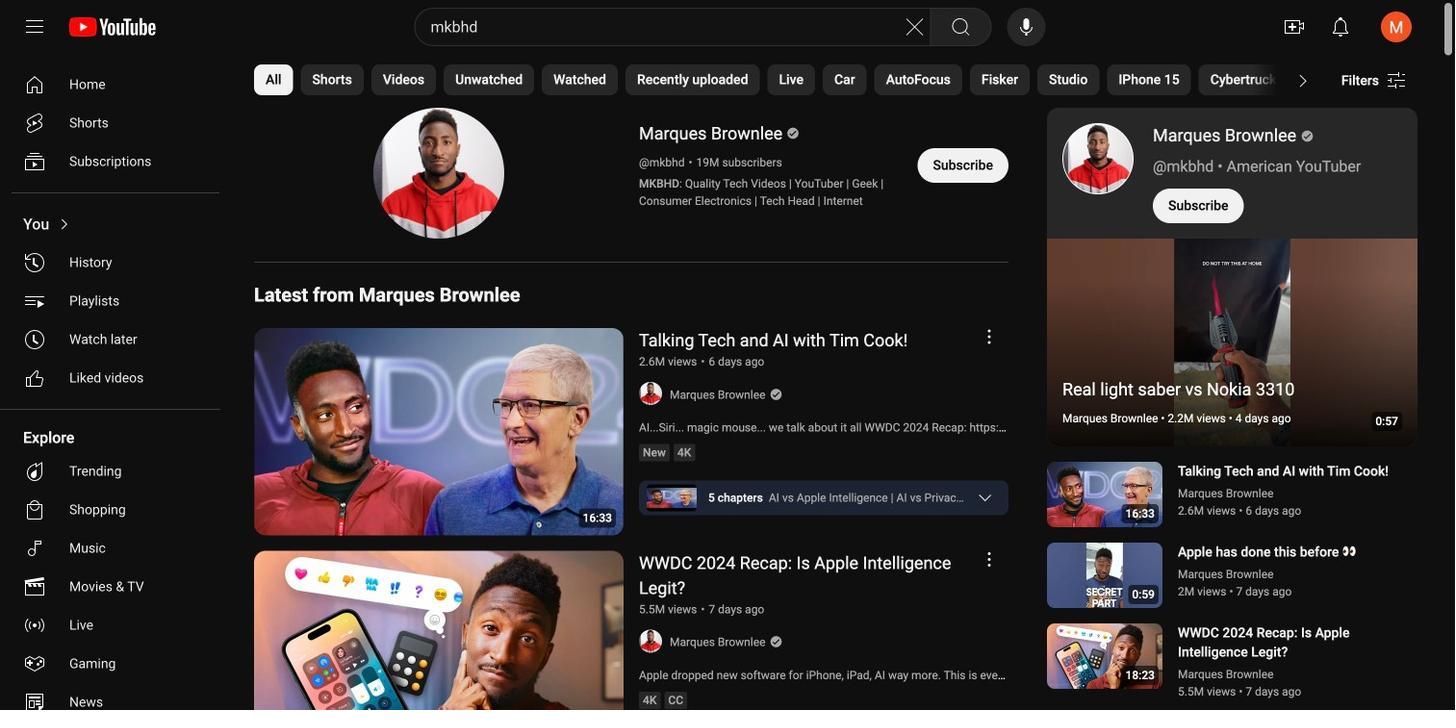 Task type: locate. For each thing, give the bounding box(es) containing it.
59 seconds image
[[1129, 585, 1159, 605]]

go to channel image
[[639, 382, 662, 405], [639, 630, 662, 653]]

4k image left closed captions "image"
[[639, 692, 661, 710]]

tab list
[[254, 57, 1389, 103]]

4k image
[[674, 444, 696, 462], [639, 692, 661, 710]]

1 go to channel image from the top
[[639, 382, 662, 405]]

2 go to channel image from the top
[[639, 630, 662, 653]]

verified image
[[1302, 129, 1315, 144]]

go to channel image for the talking tech and ai with tim cook! by marques brownlee 2,657,765 views 6 days ago 16 minutes element at top
[[639, 382, 662, 405]]

1 vertical spatial verified image
[[766, 388, 783, 401]]

wwdc 2024 recap: is apple intelligence legit? by marques brownlee 5,564,142 views 7 days ago 18 minutes element
[[639, 554, 952, 599]]

57 seconds image
[[1373, 412, 1403, 431]]

1 vertical spatial go to channel image
[[639, 630, 662, 653]]

0 horizontal spatial 4k image
[[639, 692, 661, 710]]

0 vertical spatial 4k image
[[674, 444, 696, 462]]

16 minutes, 33 seconds image
[[1122, 505, 1159, 524]]

go to channel image for 'wwdc 2024 recap: is apple intelligence legit? by marques brownlee 5,564,142 views 7 days ago 18 minutes' element
[[639, 630, 662, 653]]

None text field
[[1342, 73, 1380, 89], [934, 157, 994, 173], [1169, 198, 1229, 214], [1342, 73, 1380, 89], [934, 157, 994, 173], [1169, 198, 1229, 214]]

18 minutes, 23 seconds image
[[1122, 666, 1159, 686]]

None search field
[[380, 8, 996, 46]]

2 vertical spatial verified image
[[766, 636, 783, 649]]

0 vertical spatial go to channel image
[[639, 382, 662, 405]]

4k image right new image
[[674, 444, 696, 462]]

closed captions image
[[665, 692, 688, 710]]

verified image
[[783, 127, 800, 140], [766, 388, 783, 401], [766, 636, 783, 649]]



Task type: vqa. For each thing, say whether or not it's contained in the screenshot.
the bottommost 4K 'icon'
yes



Task type: describe. For each thing, give the bounding box(es) containing it.
talking tech and ai with tim cook! by marques brownlee 2,657,765 views 6 days ago 16 minutes element
[[639, 331, 908, 351]]

0 vertical spatial verified image
[[783, 127, 800, 140]]

1 vertical spatial 4k image
[[639, 692, 661, 710]]

verified image for the talking tech and ai with tim cook! by marques brownlee 2,657,765 views 6 days ago 16 minutes element at top
[[766, 388, 783, 401]]

new image
[[639, 444, 670, 462]]

1 horizontal spatial 4k image
[[674, 444, 696, 462]]

16 minutes, 33 seconds image
[[579, 509, 616, 528]]

avatar image image
[[1382, 12, 1413, 42]]

verified image for 'wwdc 2024 recap: is apple intelligence legit? by marques brownlee 5,564,142 views 7 days ago 18 minutes' element
[[766, 636, 783, 649]]

Search text field
[[431, 14, 904, 39]]



